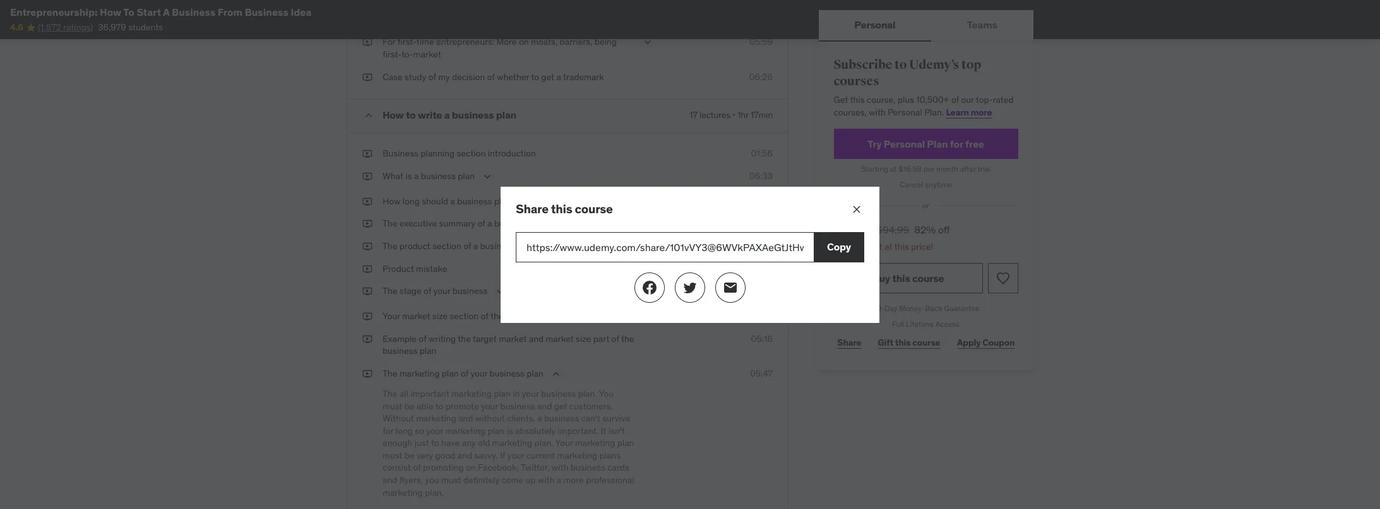 Task type: vqa. For each thing, say whether or not it's contained in the screenshot.
SHOW
no



Task type: describe. For each thing, give the bounding box(es) containing it.
more
[[497, 36, 517, 48]]

get inside the all important marketing plan in your business plan. you must be able to promote your business and get customers. without marketing and without clients, a business can't survive for long so your marketing plan is absolutely important. it isn't enough just to have any old marketing plan. your marketing plan must be very good and savvy. if your current marketing plans consist of promoting on facebook, twitter, with business cards and flyers, you must definitely come up with a more professional marketing plan.
[[554, 401, 567, 412]]

product mistake
[[383, 263, 447, 274]]

executive
[[400, 218, 437, 229]]

course for buy this course
[[913, 272, 945, 285]]

and down any
[[458, 450, 472, 461]]

business down hide lecture description icon at the left bottom
[[541, 388, 576, 400]]

moats,
[[531, 36, 558, 48]]

absolutely
[[515, 425, 556, 437]]

on inside the all important marketing plan in your business plan. you must be able to promote your business and get customers. without marketing and without clients, a business can't survive for long so your marketing plan is absolutely important. it isn't enough just to have any old marketing plan. your marketing plan must be very good and savvy. if your current marketing plans consist of promoting on facebook, twitter, with business cards and flyers, you must definitely come up with a more professional marketing plan.
[[466, 462, 476, 474]]

what
[[383, 170, 403, 182]]

marketing up important
[[400, 368, 440, 379]]

marketing up if
[[492, 438, 532, 449]]

1 vertical spatial at
[[885, 241, 893, 252]]

marketing down able
[[416, 413, 456, 424]]

market down stage
[[402, 311, 430, 322]]

study
[[405, 71, 426, 82]]

business up your market size section of the business plan
[[453, 285, 488, 297]]

left
[[870, 241, 883, 252]]

learn more
[[947, 107, 992, 118]]

case study of my decision of whether to get a trademark
[[383, 71, 604, 82]]

of left writing
[[419, 333, 427, 345]]

to left write
[[406, 109, 416, 121]]

market right target
[[499, 333, 527, 345]]

clients,
[[507, 413, 535, 424]]

udemy's
[[910, 57, 960, 73]]

plan down business planning section introduction
[[458, 170, 475, 182]]

5 xsmall image from the top
[[362, 368, 373, 380]]

this for buy
[[893, 272, 911, 285]]

how long should a business plan be?
[[383, 196, 527, 207]]

of inside get this course, plus 10,500+ of our top-rated courses, with personal plan.
[[952, 94, 959, 106]]

0 vertical spatial must
[[383, 401, 402, 412]]

business planning section introduction
[[383, 148, 536, 159]]

a up absolutely
[[537, 413, 542, 424]]

business inside example of writing the target market and market size part of the business plan
[[383, 346, 418, 357]]

0 horizontal spatial is
[[406, 170, 412, 182]]

example of writing the target market and market size part of the business plan
[[383, 333, 634, 357]]

summary
[[439, 218, 475, 229]]

come
[[502, 475, 524, 486]]

personal inside get this course, plus 10,500+ of our top-rated courses, with personal plan.
[[888, 107, 923, 118]]

05:16
[[751, 333, 773, 345]]

plan left hide lecture description icon at the left bottom
[[527, 368, 544, 379]]

try personal plan for free link
[[834, 129, 1018, 159]]

you
[[599, 388, 614, 400]]

10,500+
[[917, 94, 950, 106]]

enough
[[383, 438, 412, 449]]

free
[[966, 138, 985, 150]]

0 horizontal spatial the
[[458, 333, 471, 345]]

to inside subscribe to udemy's top courses
[[895, 57, 907, 73]]

tab list containing personal
[[819, 10, 1034, 42]]

students
[[128, 22, 163, 33]]

and down the consist
[[383, 475, 397, 486]]

idea
[[291, 6, 312, 18]]

writing
[[429, 333, 456, 345]]

anytime
[[925, 180, 952, 190]]

1
[[847, 241, 851, 252]]

introduction
[[488, 148, 536, 159]]

market up hide lecture description icon at the left bottom
[[546, 333, 574, 345]]

of up "promote"
[[461, 368, 469, 379]]

plan.
[[925, 107, 944, 118]]

full
[[893, 320, 905, 329]]

medium image
[[642, 280, 657, 295]]

mistake
[[416, 263, 447, 274]]

facebook,
[[478, 462, 519, 474]]

starting at $16.58 per month after trial cancel anytime
[[861, 164, 991, 190]]

1 vertical spatial first-
[[383, 49, 402, 60]]

start
[[137, 6, 161, 18]]

per
[[924, 164, 935, 174]]

share this course
[[516, 201, 613, 216]]

rated
[[993, 94, 1014, 106]]

trial
[[978, 164, 991, 174]]

30-day money-back guarantee full lifetime access
[[872, 304, 980, 329]]

promoting
[[423, 462, 464, 474]]

buy this course
[[873, 272, 945, 285]]

a right what
[[414, 170, 419, 182]]

business up important.
[[544, 413, 579, 424]]

on inside for first-time entrepreneurs: more on moats, barriers, being first-to-market
[[519, 36, 529, 48]]

(1,572 ratings)
[[38, 22, 93, 33]]

2 vertical spatial must
[[441, 475, 461, 486]]

plan up important
[[442, 368, 459, 379]]

buy
[[873, 272, 891, 285]]

0 vertical spatial long
[[403, 196, 420, 207]]

xsmall image for the
[[362, 241, 373, 253]]

1 day left at this price!
[[847, 241, 934, 252]]

section for product
[[433, 241, 461, 252]]

it
[[601, 425, 606, 437]]

business up the executive summary of a business plan
[[457, 196, 492, 207]]

plan left in
[[494, 388, 511, 400]]

important.
[[558, 425, 599, 437]]

in
[[513, 388, 520, 400]]

17min
[[751, 109, 773, 121]]

0 vertical spatial plan.
[[578, 388, 597, 400]]

a left trademark
[[557, 71, 561, 82]]

after
[[961, 164, 976, 174]]

how to write a business plan
[[383, 109, 516, 121]]

0 vertical spatial get
[[541, 71, 554, 82]]

plan down the share this course
[[531, 218, 548, 229]]

to-
[[402, 49, 413, 60]]

planning
[[421, 148, 455, 159]]

more inside the all important marketing plan in your business plan. you must be able to promote your business and get customers. without marketing and without clients, a business can't survive for long so your marketing plan is absolutely important. it isn't enough just to have any old marketing plan. your marketing plan must be very good and savvy. if your current marketing plans consist of promoting on facebook, twitter, with business cards and flyers, you must definitely come up with a more professional marketing plan.
[[563, 475, 584, 486]]

of right stage
[[424, 285, 431, 297]]

to right whether
[[531, 71, 539, 82]]

if
[[500, 450, 505, 461]]

1hr
[[738, 109, 749, 121]]

day
[[853, 241, 868, 252]]

old
[[478, 438, 490, 449]]

for inside try personal plan for free link
[[950, 138, 964, 150]]

the for the marketing plan of your business plan
[[383, 368, 397, 379]]

copy
[[827, 241, 851, 253]]

to right just
[[431, 438, 439, 449]]

$16.99
[[834, 222, 872, 237]]

marketing down it
[[575, 438, 615, 449]]

starting
[[861, 164, 889, 174]]

business down decision
[[452, 109, 494, 121]]

consist
[[383, 462, 411, 474]]

survive
[[603, 413, 630, 424]]

course for gift this course
[[913, 337, 941, 348]]

a right summary
[[487, 218, 492, 229]]

2 vertical spatial plan.
[[425, 487, 444, 499]]

4 xsmall image from the top
[[362, 311, 373, 323]]

1 medium image from the left
[[683, 280, 698, 295]]

so
[[415, 425, 424, 437]]

any
[[462, 438, 476, 449]]

guarantee
[[944, 304, 980, 313]]

plan down whether
[[496, 109, 516, 121]]

the product section of a business plan
[[383, 241, 534, 252]]

a
[[163, 6, 170, 18]]

marketing up "promote"
[[451, 388, 492, 400]]

without
[[383, 413, 414, 424]]

plan down the be?
[[517, 241, 534, 252]]

month
[[937, 164, 959, 174]]

plan down isn't
[[617, 438, 634, 449]]

at inside starting at $16.58 per month after trial cancel anytime
[[890, 164, 897, 174]]

marketing down important.
[[557, 450, 597, 461]]

your down target
[[471, 368, 488, 379]]

customers.
[[569, 401, 613, 412]]

marketing up any
[[445, 425, 486, 437]]

xsmall image for what is a business plan
[[362, 170, 373, 183]]

the for the all important marketing plan in your business plan. you must be able to promote your business and get customers. without marketing and without clients, a business can't survive for long so your marketing plan is absolutely important. it isn't enough just to have any old marketing plan. your marketing plan must be very good and savvy. if your current marketing plans consist of promoting on facebook, twitter, with business cards and flyers, you must definitely come up with a more professional marketing plan.
[[383, 388, 397, 400]]

17
[[689, 109, 698, 121]]

and inside example of writing the target market and market size part of the business plan
[[529, 333, 544, 345]]

2 medium image from the left
[[723, 280, 738, 295]]

access
[[936, 320, 960, 329]]

(1,572
[[38, 22, 61, 33]]

course,
[[867, 94, 896, 106]]

1 horizontal spatial business
[[245, 6, 288, 18]]

business down in
[[500, 401, 535, 412]]

case
[[383, 71, 403, 82]]

get
[[834, 94, 849, 106]]

close modal image
[[851, 203, 863, 216]]

cards
[[608, 462, 629, 474]]

off
[[939, 224, 950, 236]]

should
[[422, 196, 448, 207]]

plan left the be?
[[494, 196, 511, 207]]

all
[[400, 388, 408, 400]]



Task type: locate. For each thing, give the bounding box(es) containing it.
2 be from the top
[[405, 450, 415, 461]]

my
[[438, 71, 450, 82]]

0 vertical spatial your
[[383, 311, 400, 322]]

17 lectures • 1hr 17min
[[689, 109, 773, 121]]

4 xsmall image from the top
[[362, 196, 373, 208]]

0 horizontal spatial share
[[516, 201, 549, 216]]

your right if
[[507, 450, 524, 461]]

the left target
[[458, 333, 471, 345]]

course inside button
[[913, 272, 945, 285]]

very
[[417, 450, 433, 461]]

how for how long should a business plan be?
[[383, 196, 400, 207]]

apply
[[958, 337, 981, 348]]

tab list
[[819, 10, 1034, 42]]

xsmall image for the stage of your business
[[362, 285, 373, 298]]

1 vertical spatial for
[[383, 425, 393, 437]]

xsmall image
[[362, 148, 373, 160], [362, 241, 373, 253], [362, 263, 373, 275], [362, 311, 373, 323], [362, 368, 373, 380]]

medium image
[[683, 280, 698, 295], [723, 280, 738, 295]]

of inside the all important marketing plan in your business plan. you must be able to promote your business and get customers. without marketing and without clients, a business can't survive for long so your marketing plan is absolutely important. it isn't enough just to have any old marketing plan. your marketing plan must be very good and savvy. if your current marketing plans consist of promoting on facebook, twitter, with business cards and flyers, you must definitely come up with a more professional marketing plan.
[[413, 462, 421, 474]]

long down without on the bottom of the page
[[396, 425, 413, 437]]

small image
[[362, 109, 375, 122]]

back
[[925, 304, 943, 313]]

0 vertical spatial with
[[869, 107, 886, 118]]

more left professional
[[563, 475, 584, 486]]

course inside 'dialog'
[[575, 201, 613, 216]]

82%
[[915, 224, 936, 236]]

example
[[383, 333, 417, 345]]

gift this course link
[[875, 330, 944, 356]]

to right able
[[435, 401, 443, 412]]

1 horizontal spatial more
[[971, 107, 992, 118]]

5 xsmall image from the top
[[362, 218, 373, 230]]

1 horizontal spatial the
[[491, 311, 504, 322]]

must down promoting
[[441, 475, 461, 486]]

05:47
[[750, 368, 773, 379]]

for inside the all important marketing plan in your business plan. you must be able to promote your business and get customers. without marketing and without clients, a business can't survive for long so your marketing plan is absolutely important. it isn't enough just to have any old marketing plan. your marketing plan must be very good and savvy. if your current marketing plans consist of promoting on facebook, twitter, with business cards and flyers, you must definitely come up with a more professional marketing plan.
[[383, 425, 393, 437]]

have
[[441, 438, 460, 449]]

long up executive
[[403, 196, 420, 207]]

part
[[593, 333, 609, 345]]

0 vertical spatial share
[[516, 201, 549, 216]]

more down top-
[[971, 107, 992, 118]]

on up 'definitely'
[[466, 462, 476, 474]]

on right more
[[519, 36, 529, 48]]

your inside the all important marketing plan in your business plan. you must be able to promote your business and get customers. without marketing and without clients, a business can't survive for long so your marketing plan is absolutely important. it isn't enough just to have any old marketing plan. your marketing plan must be very good and savvy. if your current marketing plans consist of promoting on facebook, twitter, with business cards and flyers, you must definitely come up with a more professional marketing plan.
[[555, 438, 573, 449]]

share inside 'dialog'
[[516, 201, 549, 216]]

flyers,
[[400, 475, 423, 486]]

write
[[418, 109, 442, 121]]

at left $16.58
[[890, 164, 897, 174]]

this for share
[[551, 201, 572, 216]]

you
[[425, 475, 439, 486]]

0 vertical spatial section
[[457, 148, 486, 159]]

your
[[383, 311, 400, 322], [555, 438, 573, 449]]

section for planning
[[457, 148, 486, 159]]

0 vertical spatial on
[[519, 36, 529, 48]]

0 horizontal spatial for
[[383, 425, 393, 437]]

learn more link
[[947, 107, 992, 118]]

0 vertical spatial more
[[971, 107, 992, 118]]

7 xsmall image from the top
[[362, 333, 373, 346]]

2 vertical spatial how
[[383, 196, 400, 207]]

apply coupon button
[[954, 330, 1018, 356]]

long inside the all important marketing plan in your business plan. you must be able to promote your business and get customers. without marketing and without clients, a business can't survive for long so your marketing plan is absolutely important. it isn't enough just to have any old marketing plan. your marketing plan must be very good and savvy. if your current marketing plans consist of promoting on facebook, twitter, with business cards and flyers, you must definitely come up with a more professional marketing plan.
[[396, 425, 413, 437]]

how
[[100, 6, 121, 18], [383, 109, 404, 121], [383, 196, 400, 207]]

2 vertical spatial personal
[[884, 138, 925, 150]]

xsmall image for business
[[362, 148, 373, 160]]

coupon
[[983, 337, 1015, 348]]

product
[[383, 263, 414, 274]]

0 vertical spatial first-
[[398, 36, 417, 48]]

for left the free
[[950, 138, 964, 150]]

0 vertical spatial is
[[406, 170, 412, 182]]

the up product
[[383, 241, 397, 252]]

0 vertical spatial at
[[890, 164, 897, 174]]

plan inside example of writing the target market and market size part of the business plan
[[420, 346, 437, 357]]

your down important.
[[555, 438, 573, 449]]

price!
[[912, 241, 934, 252]]

5 the from the top
[[383, 388, 397, 400]]

your right so
[[426, 425, 443, 437]]

2 horizontal spatial business
[[383, 148, 418, 159]]

1 vertical spatial get
[[554, 401, 567, 412]]

of left our at the right top
[[952, 94, 959, 106]]

your up "example"
[[383, 311, 400, 322]]

business left idea
[[245, 6, 288, 18]]

1 horizontal spatial your
[[555, 438, 573, 449]]

size left the 'part'
[[576, 333, 591, 345]]

is right what
[[406, 170, 412, 182]]

with right up
[[538, 475, 555, 486]]

target
[[473, 333, 497, 345]]

none text field inside share this course 'dialog'
[[516, 232, 814, 262]]

of down the executive summary of a business plan
[[464, 241, 471, 252]]

1 horizontal spatial size
[[576, 333, 591, 345]]

1 horizontal spatial medium image
[[723, 280, 738, 295]]

stage
[[400, 285, 422, 297]]

1 vertical spatial size
[[576, 333, 591, 345]]

0 horizontal spatial plan.
[[425, 487, 444, 499]]

top-
[[976, 94, 993, 106]]

personal inside button
[[855, 19, 896, 31]]

first- down for in the left of the page
[[383, 49, 402, 60]]

2 horizontal spatial plan.
[[578, 388, 597, 400]]

trademark
[[563, 71, 604, 82]]

the inside the all important marketing plan in your business plan. you must be able to promote your business and get customers. without marketing and without clients, a business can't survive for long so your marketing plan is absolutely important. it isn't enough just to have any old marketing plan. your marketing plan must be very good and savvy. if your current marketing plans consist of promoting on facebook, twitter, with business cards and flyers, you must definitely come up with a more professional marketing plan.
[[383, 388, 397, 400]]

how up 36,979
[[100, 6, 121, 18]]

business down the be?
[[494, 218, 529, 229]]

plan down writing
[[420, 346, 437, 357]]

this inside 'dialog'
[[551, 201, 572, 216]]

1 vertical spatial be
[[405, 450, 415, 461]]

business down plans
[[571, 462, 606, 474]]

•
[[732, 109, 736, 121]]

money-
[[900, 304, 925, 313]]

of right summary
[[478, 218, 485, 229]]

06:26
[[749, 71, 773, 82]]

1 vertical spatial section
[[433, 241, 461, 252]]

at right left
[[885, 241, 893, 252]]

of right the 'part'
[[612, 333, 619, 345]]

1 be from the top
[[405, 401, 415, 412]]

0 horizontal spatial your
[[383, 311, 400, 322]]

0 horizontal spatial more
[[563, 475, 584, 486]]

to
[[123, 6, 134, 18]]

2 vertical spatial with
[[538, 475, 555, 486]]

1 horizontal spatial on
[[519, 36, 529, 48]]

savvy.
[[474, 450, 498, 461]]

share down introduction
[[516, 201, 549, 216]]

our
[[962, 94, 974, 106]]

personal button
[[819, 10, 932, 40]]

this for gift
[[896, 337, 911, 348]]

the right the 'part'
[[621, 333, 634, 345]]

xsmall image for case study of my decision of whether to get a trademark
[[362, 71, 373, 83]]

be down 'all'
[[405, 401, 415, 412]]

of up "flyers,"
[[413, 462, 421, 474]]

important
[[411, 388, 449, 400]]

1 vertical spatial is
[[507, 425, 513, 437]]

1 vertical spatial course
[[913, 272, 945, 285]]

section
[[457, 148, 486, 159], [433, 241, 461, 252], [450, 311, 479, 322]]

of left whether
[[487, 71, 495, 82]]

size up writing
[[432, 311, 448, 322]]

get up important.
[[554, 401, 567, 412]]

6 xsmall image from the top
[[362, 285, 373, 298]]

of up target
[[481, 311, 489, 322]]

xsmall image
[[362, 36, 373, 49], [362, 71, 373, 83], [362, 170, 373, 183], [362, 196, 373, 208], [362, 218, 373, 230], [362, 285, 373, 298], [362, 333, 373, 346]]

business down planning
[[421, 170, 456, 182]]

36,979
[[98, 22, 126, 33]]

hide lecture description image
[[550, 368, 563, 381]]

plan up example of writing the target market and market size part of the business plan
[[543, 311, 560, 322]]

section up target
[[450, 311, 479, 322]]

0 vertical spatial for
[[950, 138, 964, 150]]

0 vertical spatial size
[[432, 311, 448, 322]]

this right buy
[[893, 272, 911, 285]]

05:59
[[749, 36, 773, 48]]

business right a
[[172, 6, 216, 18]]

or
[[923, 201, 930, 210]]

1 vertical spatial plan.
[[535, 438, 554, 449]]

personal up subscribe
[[855, 19, 896, 31]]

1 horizontal spatial is
[[507, 425, 513, 437]]

xsmall image for how long should a business plan be?
[[362, 196, 373, 208]]

to
[[895, 57, 907, 73], [531, 71, 539, 82], [406, 109, 416, 121], [435, 401, 443, 412], [431, 438, 439, 449]]

and right target
[[529, 333, 544, 345]]

3 xsmall image from the top
[[362, 170, 373, 183]]

0 horizontal spatial medium image
[[683, 280, 698, 295]]

of left my
[[428, 71, 436, 82]]

3 the from the top
[[383, 285, 397, 297]]

be?
[[513, 196, 527, 207]]

06:33
[[749, 170, 773, 182]]

this inside button
[[893, 272, 911, 285]]

2 xsmall image from the top
[[362, 71, 373, 83]]

marketing down "flyers,"
[[383, 487, 423, 499]]

share for share
[[837, 337, 861, 348]]

0 horizontal spatial business
[[172, 6, 216, 18]]

the down "example"
[[383, 368, 397, 379]]

1 vertical spatial personal
[[888, 107, 923, 118]]

1 vertical spatial share
[[837, 337, 861, 348]]

from
[[218, 6, 243, 18]]

2 vertical spatial course
[[913, 337, 941, 348]]

how for how to write a business plan
[[383, 109, 404, 121]]

course for share this course
[[575, 201, 613, 216]]

1 horizontal spatial plan.
[[535, 438, 554, 449]]

xsmall image for example of writing the target market and market size part of the business plan
[[362, 333, 373, 346]]

market down the time
[[413, 49, 441, 60]]

1 vertical spatial on
[[466, 462, 476, 474]]

share for share this course
[[516, 201, 549, 216]]

business up in
[[490, 368, 525, 379]]

barriers,
[[560, 36, 592, 48]]

0 vertical spatial course
[[575, 201, 613, 216]]

the stage of your business
[[383, 285, 488, 297]]

market
[[413, 49, 441, 60], [402, 311, 430, 322], [499, 333, 527, 345], [546, 333, 574, 345]]

0 horizontal spatial on
[[466, 462, 476, 474]]

this right gift
[[896, 337, 911, 348]]

learn
[[947, 107, 969, 118]]

business down the executive summary of a business plan
[[480, 241, 515, 252]]

personal down 'plus'
[[888, 107, 923, 118]]

xsmall image for the executive summary of a business plan
[[362, 218, 373, 230]]

1 vertical spatial long
[[396, 425, 413, 437]]

3 xsmall image from the top
[[362, 263, 373, 275]]

for first-time entrepreneurs: more on moats, barriers, being first-to-market
[[383, 36, 617, 60]]

a right should
[[450, 196, 455, 207]]

2 the from the top
[[383, 241, 397, 252]]

section right planning
[[457, 148, 486, 159]]

None text field
[[516, 232, 814, 262]]

plan. up customers.
[[578, 388, 597, 400]]

this down $94.99
[[895, 241, 909, 252]]

first- up to-
[[398, 36, 417, 48]]

1 vertical spatial must
[[383, 450, 402, 461]]

this
[[850, 94, 865, 106], [551, 201, 572, 216], [895, 241, 909, 252], [893, 272, 911, 285], [896, 337, 911, 348]]

section down summary
[[433, 241, 461, 252]]

1 horizontal spatial share
[[837, 337, 861, 348]]

this up courses,
[[850, 94, 865, 106]]

2 horizontal spatial the
[[621, 333, 634, 345]]

and down "promote"
[[458, 413, 473, 424]]

market inside for first-time entrepreneurs: more on moats, barriers, being first-to-market
[[413, 49, 441, 60]]

1 vertical spatial how
[[383, 109, 404, 121]]

plan down without
[[488, 425, 505, 437]]

twitter,
[[521, 462, 550, 474]]

able
[[417, 401, 433, 412]]

1 horizontal spatial for
[[950, 138, 964, 150]]

size
[[432, 311, 448, 322], [576, 333, 591, 345]]

xsmall image for for first-time entrepreneurs: more on moats, barriers, being first-to-market
[[362, 36, 373, 49]]

0 horizontal spatial size
[[432, 311, 448, 322]]

and up absolutely
[[537, 401, 552, 412]]

this right the be?
[[551, 201, 572, 216]]

a right write
[[444, 109, 450, 121]]

1 vertical spatial more
[[563, 475, 584, 486]]

this for get
[[850, 94, 865, 106]]

1 the from the top
[[383, 218, 397, 229]]

share this course dialog
[[501, 187, 880, 323]]

just
[[415, 438, 429, 449]]

30-
[[872, 304, 885, 313]]

day
[[885, 304, 898, 313]]

your right in
[[522, 388, 539, 400]]

0 vertical spatial personal
[[855, 19, 896, 31]]

the all important marketing plan in your business plan. you must be able to promote your business and get customers. without marketing and without clients, a business can't survive for long so your marketing plan is absolutely important. it isn't enough just to have any old marketing plan. your marketing plan must be very good and savvy. if your current marketing plans consist of promoting on facebook, twitter, with business cards and flyers, you must definitely come up with a more professional marketing plan.
[[383, 388, 634, 499]]

must up the consist
[[383, 450, 402, 461]]

a down the executive summary of a business plan
[[473, 241, 478, 252]]

this inside get this course, plus 10,500+ of our top-rated courses, with personal plan.
[[850, 94, 865, 106]]

1 xsmall image from the top
[[362, 36, 373, 49]]

entrepreneurs:
[[436, 36, 495, 48]]

the
[[383, 218, 397, 229], [383, 241, 397, 252], [383, 285, 397, 297], [383, 368, 397, 379], [383, 388, 397, 400]]

with inside get this course, plus 10,500+ of our top-rated courses, with personal plan.
[[869, 107, 886, 118]]

for
[[950, 138, 964, 150], [383, 425, 393, 437]]

is
[[406, 170, 412, 182], [507, 425, 513, 437]]

the for the stage of your business
[[383, 285, 397, 297]]

2 vertical spatial section
[[450, 311, 479, 322]]

your down mistake
[[434, 285, 450, 297]]

business up example of writing the target market and market size part of the business plan
[[506, 311, 541, 322]]

the for the product section of a business plan
[[383, 241, 397, 252]]

2 xsmall image from the top
[[362, 241, 373, 253]]

size inside example of writing the target market and market size part of the business plan
[[576, 333, 591, 345]]

alarm image
[[834, 242, 844, 252]]

ratings)
[[63, 22, 93, 33]]

of
[[428, 71, 436, 82], [487, 71, 495, 82], [952, 94, 959, 106], [478, 218, 485, 229], [464, 241, 471, 252], [424, 285, 431, 297], [481, 311, 489, 322], [419, 333, 427, 345], [612, 333, 619, 345], [461, 368, 469, 379], [413, 462, 421, 474]]

share inside button
[[837, 337, 861, 348]]

0 vertical spatial how
[[100, 6, 121, 18]]

time
[[417, 36, 434, 48]]

1 vertical spatial your
[[555, 438, 573, 449]]

courses,
[[834, 107, 867, 118]]

1 vertical spatial with
[[552, 462, 568, 474]]

0 vertical spatial be
[[405, 401, 415, 412]]

4 the from the top
[[383, 368, 397, 379]]

the for the executive summary of a business plan
[[383, 218, 397, 229]]

a right up
[[557, 475, 561, 486]]

add to wishlist image
[[996, 271, 1011, 286]]

definitely
[[463, 475, 500, 486]]

with down course,
[[869, 107, 886, 118]]

1 xsmall image from the top
[[362, 148, 373, 160]]

what is a business plan
[[383, 170, 475, 182]]

your up without
[[481, 401, 498, 412]]

the left 'all'
[[383, 388, 397, 400]]

plan. down you
[[425, 487, 444, 499]]

is inside the all important marketing plan in your business plan. you must be able to promote your business and get customers. without marketing and without clients, a business can't survive for long so your marketing plan is absolutely important. it isn't enough just to have any old marketing plan. your marketing plan must be very good and savvy. if your current marketing plans consist of promoting on facebook, twitter, with business cards and flyers, you must definitely come up with a more professional marketing plan.
[[507, 425, 513, 437]]

4.6
[[10, 22, 23, 33]]

$16.99 $94.99 82% off
[[834, 222, 950, 237]]

xsmall image for product
[[362, 263, 373, 275]]



